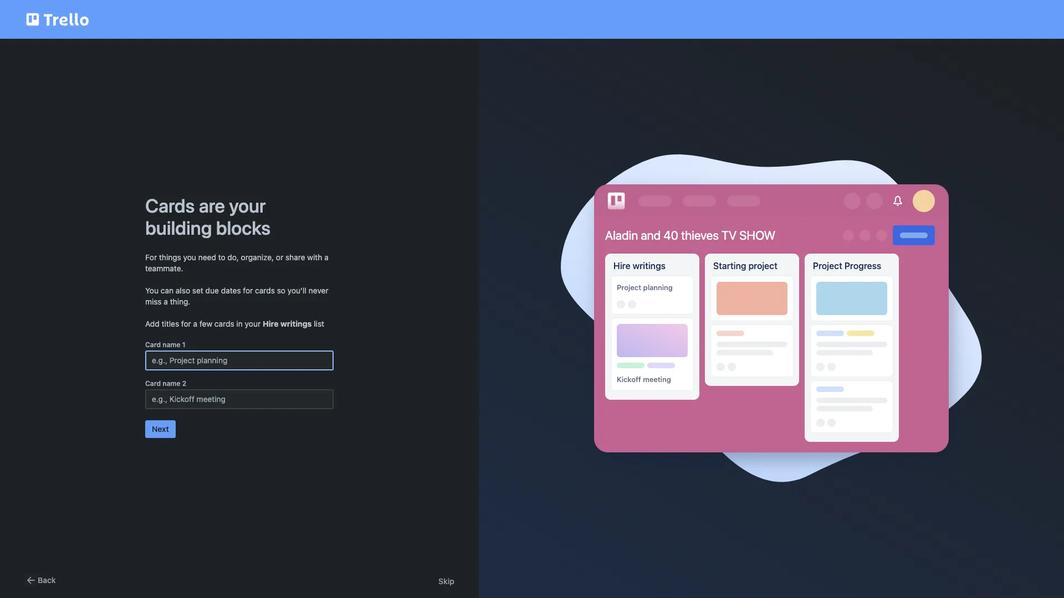 Task type: vqa. For each thing, say whether or not it's contained in the screenshot.
the left the 7
no



Task type: locate. For each thing, give the bounding box(es) containing it.
project
[[814, 261, 843, 271], [617, 284, 642, 292]]

0 vertical spatial your
[[229, 195, 266, 217]]

0 vertical spatial for
[[243, 286, 253, 296]]

0 horizontal spatial writings
[[281, 319, 312, 329]]

1 vertical spatial a
[[164, 297, 168, 307]]

card left 2
[[145, 380, 161, 388]]

1 name from the top
[[163, 341, 181, 349]]

cards
[[145, 195, 195, 217]]

0 vertical spatial hire
[[614, 261, 631, 271]]

0 vertical spatial card
[[145, 341, 161, 349]]

in
[[237, 319, 243, 329]]

1 vertical spatial cards
[[215, 319, 234, 329]]

you
[[145, 286, 159, 296]]

kickoff
[[617, 376, 641, 384]]

1 horizontal spatial writings
[[633, 261, 666, 271]]

hire down aladin
[[614, 261, 631, 271]]

a
[[325, 253, 329, 262], [164, 297, 168, 307], [193, 319, 198, 329]]

starting project
[[714, 261, 778, 271]]

0 vertical spatial name
[[163, 341, 181, 349]]

for inside you can also set due dates for cards so you'll never miss a thing.
[[243, 286, 253, 296]]

a inside for things you need to do, organize, or share with a teammate.
[[325, 253, 329, 262]]

1 vertical spatial for
[[181, 319, 191, 329]]

thing.
[[170, 297, 190, 307]]

planning
[[644, 284, 673, 292]]

0 vertical spatial a
[[325, 253, 329, 262]]

0 horizontal spatial a
[[164, 297, 168, 307]]

cards are your building blocks
[[145, 195, 271, 239]]

0 horizontal spatial cards
[[215, 319, 234, 329]]

1 horizontal spatial project
[[814, 261, 843, 271]]

back button
[[24, 575, 56, 588]]

project planning
[[617, 284, 673, 292]]

card down add
[[145, 341, 161, 349]]

name for 2
[[163, 380, 181, 388]]

card
[[145, 341, 161, 349], [145, 380, 161, 388]]

hire
[[614, 261, 631, 271], [263, 319, 279, 329]]

name for 1
[[163, 341, 181, 349]]

next
[[152, 425, 169, 434]]

0 vertical spatial project
[[814, 261, 843, 271]]

2
[[182, 380, 187, 388]]

or
[[276, 253, 283, 262]]

a down can
[[164, 297, 168, 307]]

name
[[163, 341, 181, 349], [163, 380, 181, 388]]

for
[[243, 286, 253, 296], [181, 319, 191, 329]]

1 vertical spatial your
[[245, 319, 261, 329]]

trello image
[[24, 7, 91, 32], [606, 190, 628, 212]]

2 card from the top
[[145, 380, 161, 388]]

cards left so
[[255, 286, 275, 296]]

writings up project planning at the right top of page
[[633, 261, 666, 271]]

1 vertical spatial card
[[145, 380, 161, 388]]

40
[[664, 229, 679, 243]]

cards
[[255, 286, 275, 296], [215, 319, 234, 329]]

card for card name 2
[[145, 380, 161, 388]]

1 horizontal spatial cards
[[255, 286, 275, 296]]

starting
[[714, 261, 747, 271]]

writings
[[633, 261, 666, 271], [281, 319, 312, 329]]

can
[[161, 286, 174, 296]]

0 vertical spatial cards
[[255, 286, 275, 296]]

1
[[182, 341, 186, 349]]

0 horizontal spatial trello image
[[24, 7, 91, 32]]

few
[[200, 319, 212, 329]]

your
[[229, 195, 266, 217], [245, 319, 261, 329]]

tv
[[722, 229, 737, 243]]

things
[[159, 253, 181, 262]]

for right dates
[[243, 286, 253, 296]]

your right in
[[245, 319, 261, 329]]

project down hire writings
[[617, 284, 642, 292]]

cards left in
[[215, 319, 234, 329]]

1 vertical spatial project
[[617, 284, 642, 292]]

name left 1
[[163, 341, 181, 349]]

kickoff meeting
[[617, 376, 671, 384]]

Card name 2 text field
[[145, 390, 334, 410]]

aladin
[[606, 229, 638, 243]]

cards inside you can also set due dates for cards so you'll never miss a thing.
[[255, 286, 275, 296]]

organize,
[[241, 253, 274, 262]]

hire right in
[[263, 319, 279, 329]]

0 horizontal spatial project
[[617, 284, 642, 292]]

for
[[145, 253, 157, 262]]

1 horizontal spatial for
[[243, 286, 253, 296]]

0 vertical spatial writings
[[633, 261, 666, 271]]

your right are
[[229, 195, 266, 217]]

project left progress
[[814, 261, 843, 271]]

a right with
[[325, 253, 329, 262]]

card for card name 1
[[145, 341, 161, 349]]

1 vertical spatial writings
[[281, 319, 312, 329]]

1 vertical spatial name
[[163, 380, 181, 388]]

1 card from the top
[[145, 341, 161, 349]]

0 horizontal spatial hire
[[263, 319, 279, 329]]

2 vertical spatial a
[[193, 319, 198, 329]]

2 horizontal spatial a
[[325, 253, 329, 262]]

also
[[176, 286, 190, 296]]

1 vertical spatial trello image
[[606, 190, 628, 212]]

writings left list
[[281, 319, 312, 329]]

2 name from the top
[[163, 380, 181, 388]]

Card name 1 text field
[[145, 351, 334, 371]]

name left 2
[[163, 380, 181, 388]]

for right titles
[[181, 319, 191, 329]]

1 horizontal spatial a
[[193, 319, 198, 329]]

blocks
[[216, 217, 271, 239]]

a left few
[[193, 319, 198, 329]]



Task type: describe. For each thing, give the bounding box(es) containing it.
you
[[183, 253, 196, 262]]

and
[[641, 229, 661, 243]]

teammate.
[[145, 264, 183, 273]]

1 horizontal spatial trello image
[[606, 190, 628, 212]]

project
[[749, 261, 778, 271]]

a inside you can also set due dates for cards so you'll never miss a thing.
[[164, 297, 168, 307]]

need
[[198, 253, 216, 262]]

1 horizontal spatial hire
[[614, 261, 631, 271]]

back
[[38, 576, 56, 586]]

add
[[145, 319, 160, 329]]

hire writings
[[614, 261, 666, 271]]

dates
[[221, 286, 241, 296]]

you'll
[[288, 286, 307, 296]]

due
[[206, 286, 219, 296]]

titles
[[162, 319, 179, 329]]

card name 2
[[145, 380, 187, 388]]

project for project progress
[[814, 261, 843, 271]]

thieves
[[682, 229, 719, 243]]

building
[[145, 217, 212, 239]]

0 horizontal spatial for
[[181, 319, 191, 329]]

progress
[[845, 261, 882, 271]]

set
[[192, 286, 203, 296]]

aladin and 40 thieves tv show
[[606, 229, 776, 243]]

so
[[277, 286, 286, 296]]

project for project planning
[[617, 284, 642, 292]]

meeting
[[643, 376, 671, 384]]

project progress
[[814, 261, 882, 271]]

for things you need to do, organize, or share with a teammate.
[[145, 253, 329, 273]]

do,
[[228, 253, 239, 262]]

your inside cards are your building blocks
[[229, 195, 266, 217]]

show
[[740, 229, 776, 243]]

skip
[[439, 577, 455, 587]]

share
[[286, 253, 305, 262]]

card name 1
[[145, 341, 186, 349]]

add titles for a few cards in your hire writings list
[[145, 319, 324, 329]]

you can also set due dates for cards so you'll never miss a thing.
[[145, 286, 329, 307]]

are
[[199, 195, 225, 217]]

list
[[314, 319, 324, 329]]

to
[[218, 253, 226, 262]]

never
[[309, 286, 329, 296]]

with
[[307, 253, 322, 262]]

0 vertical spatial trello image
[[24, 7, 91, 32]]

next button
[[145, 421, 176, 439]]

skip button
[[439, 577, 455, 588]]

miss
[[145, 297, 162, 307]]

1 vertical spatial hire
[[263, 319, 279, 329]]



